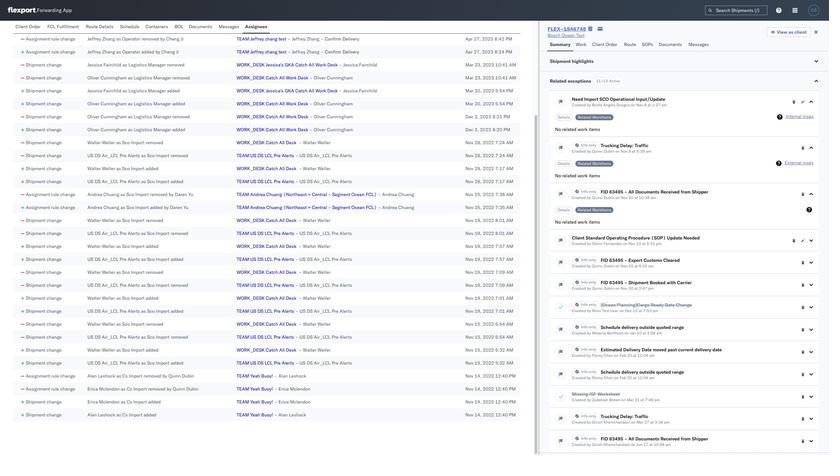 Task type: locate. For each thing, give the bounding box(es) containing it.
rule
[[51, 36, 59, 42], [51, 49, 59, 55], [51, 192, 59, 197], [51, 205, 59, 210], [51, 373, 59, 379], [51, 386, 59, 392]]

mar for jessica fairchild as logistics manager added
[[466, 88, 474, 94]]

0 vertical spatial oliver cunningham as logistics manager removed
[[88, 75, 190, 81]]

berthelot
[[608, 331, 624, 335]]

0 vertical spatial team yeah buoy! - alan leshock
[[237, 373, 306, 379]]

on left the jan at the right bottom
[[625, 331, 629, 335]]

1 work_desk jessica's gka catch all work desk - jessica fairchild from the top
[[237, 62, 377, 68]]

1 delay: from the top
[[621, 143, 634, 148]]

test down 1846748
[[577, 32, 585, 38]]

worksheet
[[598, 391, 620, 397]]

related workitems button down created by quinn dubin on nov 10 at 10:38 am
[[576, 207, 614, 213]]

0 vertical spatial 23,
[[475, 62, 482, 68]]

1 (northeast from the top
[[284, 192, 307, 197]]

work_desk catch all desk - walter weller for nov 19, 2022 7:57 am
[[237, 243, 331, 249]]

created by penny chen on feb 20 at 12:04 am down the estimated
[[572, 353, 655, 358]]

14, for erica mclendon as cs import added
[[475, 399, 482, 405]]

am up 7:46
[[650, 375, 655, 380]]

isf
[[590, 391, 597, 397]]

5 only from the top
[[589, 302, 597, 307]]

7:01 for walter weller
[[496, 295, 505, 301]]

shipment highlights button
[[540, 52, 830, 71]]

details for created by quinn dubin on nov 10 at 10:38 am
[[558, 207, 571, 212]]

workitems down brylle on the right top of page
[[593, 115, 612, 120]]

nov 19, 2022 7:09 am for work_desk catch all desk - walter weller
[[466, 269, 514, 275]]

2 vertical spatial no related work items
[[556, 219, 601, 225]]

2 fid from the top
[[601, 257, 609, 263]]

1 girish from the top
[[593, 420, 603, 425]]

2023 for jeffrey zhang as operator removed by cheng ji
[[482, 36, 494, 42]]

2 central from the top
[[312, 205, 327, 210]]

pm right 7:46
[[655, 397, 661, 402]]

1 vertical spatial order
[[606, 41, 618, 47]]

3 yeah from the top
[[250, 399, 260, 405]]

1 vertical spatial nov 28, 2022 7:17 am
[[466, 179, 514, 184]]

client order button up highlights
[[590, 39, 622, 51]]

quinn for fid 63495 - shipment booked with carrier
[[593, 286, 603, 291]]

1 quoted from the top
[[657, 324, 672, 330]]

mar 23, 2023 10:41 am for work_desk jessica's gka catch all work desk - jessica fairchild
[[466, 62, 517, 68]]

0 vertical spatial team andrea chueng (northeast + central - segment ocean fcl) - andrea chueng
[[237, 192, 414, 197]]

0 vertical spatial 8
[[645, 102, 647, 107]]

1 horizontal spatial 8
[[645, 102, 647, 107]]

fid up created by quinn dubin on nov 30 at 2:47 pm
[[601, 280, 609, 286]]

0 vertical spatial outside
[[640, 324, 656, 330]]

nov 15, 2022 5:32 am for work_desk catch all desk - walter weller
[[466, 347, 514, 353]]

3 created from the top
[[572, 195, 586, 200]]

nov 15, 2022 5:54 am for work_desk catch all desk - walter weller
[[466, 321, 514, 327]]

operator for reassigned
[[123, 23, 142, 29]]

no for fid
[[556, 219, 561, 225]]

1 vertical spatial nov 15, 2022 5:54 am
[[466, 334, 514, 340]]

2 oliver cunningham as logistics manager added from the top
[[88, 127, 185, 133]]

all for nov 19, 2022 7:09 am
[[279, 269, 285, 275]]

1 vertical spatial ji
[[176, 49, 179, 55]]

2, down the 'dec 2, 2022 8:21 pm'
[[475, 127, 479, 133]]

work
[[578, 126, 588, 132], [578, 173, 588, 179], [578, 219, 588, 225]]

0 vertical spatial workitems
[[593, 115, 612, 120]]

27, for apr 27, 2023 8:42 pm
[[474, 36, 481, 42]]

10 down procedure
[[637, 241, 642, 246]]

apr for apr 27, 2023 8:24 pm
[[466, 49, 473, 55]]

12:04 down estimated delivery date moved past current delivery date
[[638, 353, 649, 358]]

1 oliver cunningham as logistics manager added from the top
[[88, 101, 185, 107]]

0 vertical spatial 27,
[[474, 36, 481, 42]]

1 team jeffrey zhang test - jeffrey zhang - confirm delivery from the top
[[237, 36, 359, 42]]

13 created from the top
[[572, 442, 586, 447]]

alerts
[[128, 153, 140, 158], [282, 153, 294, 158], [340, 153, 352, 158], [128, 179, 140, 184], [282, 179, 294, 184], [340, 179, 352, 184], [128, 230, 140, 236], [282, 230, 294, 236], [340, 230, 352, 236], [128, 256, 140, 262], [282, 256, 294, 262], [340, 256, 352, 262], [128, 282, 140, 288], [282, 282, 294, 288], [340, 282, 352, 288], [128, 308, 140, 314], [282, 308, 294, 314], [340, 308, 352, 314], [128, 334, 140, 340], [282, 334, 294, 340], [340, 334, 352, 340], [128, 360, 140, 366], [282, 360, 294, 366], [340, 360, 352, 366]]

leshock
[[98, 373, 115, 379], [289, 373, 306, 379], [98, 412, 115, 418], [289, 412, 306, 418]]

7 work_desk catch all desk - walter weller from the top
[[237, 321, 331, 327]]

2 15, from the top
[[475, 334, 482, 340]]

traffic
[[635, 143, 649, 148], [635, 414, 649, 419]]

apr down 'apr 27, 2023 8:42 pm'
[[466, 49, 473, 55]]

omkar right 'fulfillment'
[[88, 23, 101, 29]]

0 vertical spatial delay:
[[621, 143, 634, 148]]

7:24
[[496, 140, 505, 146], [496, 153, 505, 158]]

received for created by girish khemchandani on jun 27 at 10:58 am
[[661, 436, 680, 442]]

feb down the estimated
[[620, 353, 627, 358]]

outside
[[640, 324, 656, 330], [640, 369, 656, 375]]

trucking for khemchandani
[[601, 414, 620, 419]]

andrea chueng as sco import added by daren yu
[[88, 205, 189, 210]]

0 vertical spatial delivery
[[622, 324, 639, 330]]

21
[[635, 397, 640, 402]]

gka for jessica fairchild as logistics manager added
[[285, 88, 294, 94]]

central for andrea chueng as sco import removed by daren yu
[[312, 192, 327, 197]]

1 horizontal spatial route
[[625, 41, 637, 47]]

15, for walter weller as sco import removed
[[475, 321, 482, 327]]

1 vertical spatial delay:
[[621, 414, 634, 419]]

messages button
[[216, 21, 243, 33], [687, 39, 713, 51]]

traffic up 9:39
[[635, 143, 649, 148]]

4 fid from the top
[[601, 436, 609, 442]]

zhang for jeffrey zhang as operator added by cheng ji
[[265, 49, 278, 55]]

25, up "nov 25, 2022 7:35 am"
[[475, 192, 482, 197]]

fid up created by girish khemchandani on jun 27 at 10:58 am
[[601, 436, 609, 442]]

documents button up the shipment highlights button
[[657, 39, 687, 51]]

documents up 10:38
[[636, 189, 660, 195]]

route for route details
[[86, 24, 98, 29]]

1 vertical spatial 7:24
[[496, 153, 505, 158]]

view as client button
[[767, 27, 812, 37]]

outside for 12:04
[[640, 369, 656, 375]]

client order for the client order button to the bottom
[[593, 41, 618, 47]]

2 horizontal spatial client
[[593, 41, 605, 47]]

quinn
[[593, 149, 603, 154], [593, 195, 603, 200], [593, 264, 603, 268], [593, 286, 603, 291], [168, 373, 181, 379], [173, 386, 185, 392]]

20 up missing isf worksheet created by zedekiah brown on mar 21 at 7:46 pm
[[628, 375, 633, 380]]

at left 9:39
[[632, 149, 636, 154]]

date
[[665, 302, 675, 308], [642, 347, 652, 353]]

63495 up created by quinn dubin on nov 10 at 10:38 am
[[610, 189, 624, 195]]

1 27, from the top
[[474, 36, 481, 42]]

2023 for oliver cunningham as logistics manager removed
[[483, 75, 495, 81]]

1 vertical spatial operator
[[122, 36, 140, 42]]

mar 20, 2023 5:54 pm for work_desk catch all work desk - oliver cunningham
[[466, 101, 514, 107]]

0 vertical spatial items
[[589, 126, 601, 132]]

am
[[662, 102, 667, 107], [646, 149, 652, 154], [651, 195, 657, 200], [649, 264, 654, 268], [657, 331, 662, 335], [650, 353, 655, 358], [650, 375, 655, 380], [666, 442, 672, 447]]

1 vertical spatial fcl)
[[366, 205, 377, 210]]

all
[[309, 62, 315, 68], [279, 75, 285, 81], [309, 88, 315, 94], [279, 101, 285, 107], [279, 114, 285, 120], [279, 127, 285, 133], [279, 140, 285, 146], [279, 166, 285, 171], [629, 189, 635, 195], [279, 217, 285, 223], [279, 243, 285, 249], [279, 269, 285, 275], [279, 295, 285, 301], [279, 321, 285, 327], [279, 347, 285, 353], [629, 436, 635, 442]]

at inside missing isf worksheet created by zedekiah brown on mar 21 at 7:46 pm
[[641, 397, 645, 402]]

1 vertical spatial feb
[[620, 375, 627, 380]]

shipper
[[692, 189, 709, 195], [692, 436, 709, 442]]

confirm for apr 27, 2023 8:42 pm
[[325, 36, 342, 42]]

cheng for jeffrey zhang as operator removed by cheng ji
[[166, 36, 180, 42]]

1 7:24 from the top
[[496, 140, 505, 146]]

pm down (sop)
[[657, 241, 662, 246]]

11 shipment change from the top
[[26, 217, 62, 223]]

work_desk catch all desk - walter weller for nov 28, 2022 7:24 am
[[237, 140, 331, 146]]

1 test from the top
[[279, 36, 287, 42]]

route inside route details button
[[86, 24, 98, 29]]

fcl fulfillment
[[47, 24, 79, 29]]

2 girish from the top
[[593, 442, 603, 447]]

2 received from the top
[[661, 436, 680, 442]]

1 vertical spatial 8:01
[[496, 230, 505, 236]]

omkar
[[88, 23, 101, 29], [172, 23, 186, 29]]

1 vertical spatial team yeah buoy! - erica mclendon
[[237, 399, 311, 405]]

related workitems for trucking delay: traffic
[[578, 161, 612, 166]]

cs up erica mclendon as cs import added
[[127, 386, 132, 392]]

related workitems down brylle on the right top of page
[[578, 115, 612, 120]]

1 vertical spatial work
[[578, 173, 588, 179]]

pm right the 3:38
[[665, 420, 670, 425]]

os
[[811, 8, 818, 13]]

cheng
[[166, 36, 180, 42], [162, 49, 175, 55]]

12:40 for erica mclendon as cs import added
[[496, 399, 508, 405]]

2 vertical spatial 10
[[637, 331, 642, 335]]

related down need
[[578, 115, 592, 120]]

7:01 for us ds air_lcl pre alerts
[[496, 308, 505, 314]]

items
[[589, 126, 601, 132], [589, 173, 601, 179], [589, 219, 601, 225]]

63495 for 30
[[610, 280, 624, 286]]

15
[[629, 264, 634, 268]]

quoted
[[657, 324, 672, 330], [657, 369, 672, 375]]

1 vertical spatial khemchandani
[[604, 442, 631, 447]]

8 team us ds lcl pre alerts - us ds air_lcl pre alerts from the top
[[237, 360, 352, 366]]

1 info from the top
[[581, 143, 588, 147]]

11 created from the top
[[572, 397, 586, 402]]

2 vertical spatial no
[[556, 219, 561, 225]]

1 created by penny chen on feb 20 at 12:04 am from the top
[[572, 353, 655, 358]]

1 7:01 from the top
[[496, 295, 505, 301]]

oliver cunningham as logistics manager removed down jessica fairchild as logistics manager added
[[88, 114, 190, 120]]

1 vertical spatial mar 23, 2023 10:41 am
[[466, 75, 517, 81]]

28, for walter weller as sco import removed
[[475, 140, 482, 146]]

created by penny chen on feb 20 at 12:04 am up worksheet at bottom right
[[572, 375, 655, 380]]

fid 63495 - all documents received from shipper up 10:58 on the bottom of page
[[601, 436, 709, 442]]

1 trucking delay: traffic from the top
[[601, 143, 649, 148]]

created by quinn dubin on nov 8 at 9:39 am
[[572, 149, 652, 154]]

1 vertical spatial girish
[[593, 442, 603, 447]]

28,
[[475, 140, 482, 146], [475, 153, 482, 158], [475, 166, 482, 171], [475, 179, 482, 184]]

at inside need import sco operational input/update created by brylle angelo dungca on nov 8 at 1:27 am
[[648, 102, 652, 107]]

3 related from the top
[[563, 219, 577, 225]]

2 63495 from the top
[[610, 257, 624, 263]]

pre
[[120, 153, 127, 158], [274, 153, 281, 158], [332, 153, 339, 158], [120, 179, 127, 184], [274, 179, 281, 184], [332, 179, 339, 184], [120, 230, 127, 236], [274, 230, 281, 236], [332, 230, 339, 236], [120, 256, 127, 262], [274, 256, 281, 262], [332, 256, 339, 262], [120, 282, 127, 288], [274, 282, 281, 288], [332, 282, 339, 288], [120, 308, 127, 314], [274, 308, 281, 314], [332, 308, 339, 314], [120, 334, 127, 340], [274, 334, 281, 340], [332, 334, 339, 340], [120, 360, 127, 366], [274, 360, 281, 366], [332, 360, 339, 366]]

1 23, from the top
[[475, 62, 482, 68]]

team jeffrey zhang test - jeffrey zhang - confirm delivery for jeffrey zhang as operator added by cheng ji
[[237, 49, 359, 55]]

cs for alan leshock as cs import removed by quinn dubin
[[122, 373, 128, 379]]

us ds air_lcl pre alerts as sco import added for nov 28, 2022 7:17 am
[[88, 179, 184, 184]]

3 14, from the top
[[475, 399, 482, 405]]

yeah for erica mclendon as cs import added
[[250, 399, 260, 405]]

0 vertical spatial 20,
[[475, 88, 482, 94]]

1 vertical spatial messages
[[689, 41, 710, 47]]

messages button left 'assignees'
[[216, 21, 243, 33]]

27
[[645, 420, 650, 425], [644, 442, 649, 447]]

outside up 2:08
[[640, 324, 656, 330]]

only
[[589, 143, 597, 147], [589, 189, 597, 194], [589, 257, 597, 262], [589, 280, 597, 285], [589, 302, 597, 307], [589, 324, 597, 329], [589, 347, 597, 352], [589, 369, 597, 374], [589, 414, 597, 418], [589, 436, 597, 441]]

delivery up missing isf worksheet created by zedekiah brown on mar 21 at 7:46 pm
[[622, 369, 639, 375]]

weller
[[102, 140, 115, 146], [318, 140, 331, 146], [102, 166, 115, 171], [318, 166, 331, 171], [102, 217, 115, 223], [318, 217, 331, 223], [102, 243, 115, 249], [318, 243, 331, 249], [102, 269, 115, 275], [318, 269, 331, 275], [102, 295, 115, 301], [318, 295, 331, 301], [102, 321, 115, 327], [318, 321, 331, 327], [102, 347, 115, 353], [318, 347, 331, 353]]

0 vertical spatial nov 15, 2022 5:54 am
[[466, 321, 514, 327]]

1 vertical spatial documents button
[[657, 39, 687, 51]]

schedule up worksheet at bottom right
[[601, 369, 621, 375]]

us ds air_lcl pre alerts as sco import removed
[[88, 153, 188, 158], [88, 230, 188, 236], [88, 282, 188, 288], [88, 334, 188, 340]]

at down input/update
[[648, 102, 652, 107]]

apr up apr 27, 2023 8:24 pm
[[466, 36, 473, 42]]

delay: up created by girish khemchandani on mar 27 at 3:38 pm
[[621, 414, 634, 419]]

nov 19, 2022 7:57 am for team us ds lcl pre alerts - us ds air_lcl pre alerts
[[466, 256, 514, 262]]

schedule
[[120, 24, 139, 29], [601, 324, 621, 330], [601, 369, 621, 375]]

dec down the 'dec 2, 2022 8:21 pm'
[[466, 127, 474, 133]]

2 work_desk catch all work desk - oliver cunningham from the top
[[237, 101, 353, 107]]

0 vertical spatial traffic
[[635, 143, 649, 148]]

8:01 for us ds air_lcl pre alerts
[[496, 230, 505, 236]]

1 vertical spatial items
[[589, 173, 601, 179]]

client order for the left the client order button
[[16, 24, 41, 29]]

all for mar 20, 2023 5:54 pm
[[279, 101, 285, 107]]

created by penny chen on feb 20 at 12:04 am for schedule
[[572, 375, 655, 380]]

1 vertical spatial 7:09
[[496, 282, 505, 288]]

2 19, from the top
[[475, 230, 482, 236]]

messages
[[219, 24, 239, 29], [689, 41, 710, 47]]

2 20 from the top
[[628, 375, 633, 380]]

fid 63495 - all documents received from shipper
[[601, 189, 709, 195], [601, 436, 709, 442]]

8
[[645, 102, 647, 107], [629, 149, 631, 154]]

3 fid from the top
[[601, 280, 609, 286]]

operator down "jeffrey zhang as operator removed by cheng ji"
[[122, 49, 140, 55]]

2 vertical spatial client
[[572, 235, 585, 241]]

0 vertical spatial 2,
[[475, 114, 479, 120]]

8 left 9:39
[[629, 149, 631, 154]]

27 right jun
[[644, 442, 649, 447]]

nov 14, 2022 12:40 pm for alan leshock as cs import added
[[466, 412, 516, 418]]

related workitems button down brylle on the right top of page
[[576, 114, 614, 121]]

details inside button
[[99, 24, 114, 29]]

mar 23, 2023 10:41 am
[[466, 62, 517, 68], [466, 75, 517, 81]]

girish for trucking
[[593, 420, 603, 425]]

2 vertical spatial delivery
[[622, 369, 639, 375]]

all for nov 15, 2022 5:54 am
[[279, 321, 285, 327]]

segment for nov 25, 2022 7:35 am
[[332, 205, 350, 210]]

1 19, from the top
[[475, 217, 482, 223]]

on inside the client standard operating procedure (sop) update needed created by glenn fernandez on nov 10 at 5:31 pm
[[623, 241, 628, 246]]

work
[[576, 41, 587, 47], [316, 62, 326, 68], [286, 75, 297, 81], [316, 88, 326, 94], [286, 101, 297, 107], [286, 114, 297, 120], [286, 127, 297, 133]]

0 horizontal spatial savant
[[102, 23, 116, 29]]

0 vertical spatial msgs
[[803, 113, 814, 119]]

delivery for 2:08
[[622, 324, 639, 330]]

schedule delivery outside quoted range for 2:08
[[601, 324, 685, 330]]

1 vertical spatial related
[[563, 173, 577, 179]]

0 vertical spatial confirm
[[325, 36, 342, 42]]

us ds air_lcl pre alerts as sco import removed for nov 15, 2022 5:54 am
[[88, 334, 188, 340]]

related exceptions
[[550, 78, 592, 84]]

1:27
[[653, 102, 661, 107]]

cheng down containers button
[[162, 49, 175, 55]]

order
[[29, 24, 41, 29], [606, 41, 618, 47]]

10 left 10:38
[[629, 195, 634, 200]]

by inside missing isf worksheet created by zedekiah brown on mar 21 at 7:46 pm
[[587, 397, 592, 402]]

assignment for alan leshock as cs import removed by quinn dubin
[[26, 373, 50, 379]]

savant left schedule button
[[102, 23, 116, 29]]

27 left the 3:38
[[645, 420, 650, 425]]

5:32 for us ds air_lcl pre alerts
[[496, 360, 505, 366]]

gka
[[285, 62, 294, 68], [285, 88, 294, 94]]

0 vertical spatial oliver cunningham as logistics manager added
[[88, 101, 185, 107]]

angelo
[[604, 102, 616, 107]]

0 vertical spatial team jeffrey zhang test - jeffrey zhang - confirm delivery
[[237, 36, 359, 42]]

0 vertical spatial from
[[681, 189, 691, 195]]

0 vertical spatial nov 15, 2022 5:32 am
[[466, 347, 514, 353]]

removed
[[142, 36, 159, 42], [167, 62, 185, 68], [173, 75, 190, 81], [173, 114, 190, 120], [146, 140, 163, 146], [171, 153, 188, 158], [150, 192, 168, 197], [146, 217, 163, 223], [171, 230, 188, 236], [146, 269, 163, 275], [171, 282, 188, 288], [146, 321, 163, 327], [171, 334, 188, 340], [144, 373, 161, 379], [148, 386, 166, 392]]

operator
[[123, 23, 142, 29], [122, 36, 140, 42], [122, 49, 140, 55]]

on down operating
[[623, 241, 628, 246]]

1 vertical spatial from
[[681, 436, 691, 442]]

20 for delivery
[[628, 375, 633, 380]]

related workitems down "created by quinn dubin on nov 8 at 9:39 am"
[[578, 161, 612, 166]]

date left moved
[[642, 347, 652, 353]]

2 work_desk jessica's gka catch all work desk - jessica fairchild from the top
[[237, 88, 377, 94]]

10:41
[[496, 62, 508, 68], [496, 75, 508, 81]]

2 shipper from the top
[[692, 436, 709, 442]]

1 horizontal spatial client order button
[[590, 39, 622, 51]]

1 vertical spatial nov 19, 2022 8:01 am
[[466, 230, 514, 236]]

14 work_desk from the top
[[237, 347, 265, 353]]

2 vertical spatial workitems
[[593, 207, 612, 212]]

segment for nov 25, 2022 7:36 am
[[332, 192, 350, 197]]

0 vertical spatial operator
[[123, 23, 142, 29]]

1 vertical spatial no
[[556, 173, 561, 179]]

2 confirm from the top
[[325, 49, 342, 55]]

related for trucking delay: traffic
[[563, 173, 577, 179]]

dubin for fid 63495 - export customs cleared
[[604, 264, 615, 268]]

assignment for erica mclendon as cs import removed by quinn dubin
[[26, 386, 50, 392]]

1 vertical spatial yu
[[184, 205, 189, 210]]

daren
[[175, 192, 187, 197], [170, 205, 183, 210]]

sops
[[642, 41, 654, 47]]

4 work_desk from the top
[[237, 101, 265, 107]]

flexport. image
[[8, 7, 37, 14]]

only up created by quinn dubin on nov 10 at 10:38 am
[[589, 189, 597, 194]]

0 vertical spatial mar 23, 2023 10:41 am
[[466, 62, 517, 68]]

0 vertical spatial central
[[312, 192, 327, 197]]

msgs inside external msgs button
[[803, 160, 814, 166]]

0 vertical spatial range
[[673, 324, 685, 330]]

msgs right external
[[803, 160, 814, 166]]

on
[[631, 102, 636, 107], [616, 149, 620, 154], [616, 195, 620, 200], [623, 241, 628, 246], [616, 264, 620, 268], [616, 286, 620, 291], [620, 308, 624, 313], [625, 331, 629, 335], [615, 353, 619, 358], [615, 375, 619, 380], [622, 397, 626, 402], [632, 420, 636, 425], [632, 442, 636, 447]]

schedule up "jeffrey zhang as operator removed by cheng ji"
[[120, 24, 139, 29]]

nov 19, 2022 7:09 am
[[466, 269, 514, 275], [466, 282, 514, 288]]

only up mélanie
[[589, 324, 597, 329]]

1 msgs from the top
[[803, 113, 814, 119]]

0 vertical spatial nov 19, 2022 8:01 am
[[466, 217, 514, 223]]

1 vertical spatial date
[[642, 347, 652, 353]]

1 oliver cunningham as logistics manager removed from the top
[[88, 75, 190, 81]]

2, for dec 2, 2022 8:20 pm
[[475, 127, 479, 133]]

3 info only from the top
[[581, 257, 597, 262]]

10 right the jan at the right bottom
[[637, 331, 642, 335]]

3 assignment from the top
[[26, 192, 50, 197]]

oliver cunningham as logistics manager removed down jessica fairchild as logistics manager removed
[[88, 75, 190, 81]]

0 vertical spatial 20
[[628, 353, 633, 358]]

1 us ds air_lcl pre alerts as sco import added from the top
[[88, 179, 184, 184]]

4 work_desk catch all work desk - oliver cunningham from the top
[[237, 127, 353, 133]]

0 vertical spatial 7:57
[[496, 243, 505, 249]]

2 workitems from the top
[[593, 161, 612, 166]]

chen up worksheet at bottom right
[[604, 375, 614, 380]]

10:38
[[639, 195, 650, 200]]

0 vertical spatial 25,
[[475, 192, 482, 197]]

quoted for created by penny chen on feb 20 at 12:04 am
[[657, 369, 672, 375]]

1 vertical spatial chen
[[604, 375, 614, 380]]

28, for walter weller as sco import added
[[475, 166, 482, 171]]

delay: up "created by quinn dubin on nov 8 at 9:39 am"
[[621, 143, 634, 148]]

at left 10:58 on the bottom of page
[[650, 442, 653, 447]]

5:54 for cunningham
[[496, 101, 506, 107]]

1 vertical spatial gka
[[285, 88, 294, 94]]

14,
[[475, 373, 482, 379], [475, 386, 482, 392], [475, 399, 482, 405], [475, 412, 482, 418]]

messages up the shipment highlights button
[[689, 41, 710, 47]]

only down zedekiah
[[589, 414, 597, 418]]

2 created by penny chen on feb 20 at 12:04 am from the top
[[572, 375, 655, 380]]

5 team us ds lcl pre alerts - us ds air_lcl pre alerts from the top
[[237, 282, 352, 288]]

yu for andrea chueng as sco import removed by daren yu
[[188, 192, 193, 197]]

procedure
[[629, 235, 651, 241]]

12:04
[[638, 353, 649, 358], [638, 375, 649, 380]]

dubin for fid 63495 - shipment booked with carrier
[[604, 286, 615, 291]]

msgs
[[803, 113, 814, 119], [803, 160, 814, 166]]

0 vertical spatial gka
[[285, 62, 294, 68]]

1 vertical spatial trucking delay: traffic
[[601, 414, 649, 419]]

workitems down "created by quinn dubin on nov 8 at 9:39 am"
[[593, 161, 612, 166]]

1 vertical spatial cheng
[[162, 49, 175, 55]]

4 5:54 from the top
[[496, 334, 505, 340]]

assignees
[[245, 24, 267, 29]]

on right the "dungca"
[[631, 102, 636, 107]]

0 vertical spatial work
[[578, 126, 588, 132]]

penny down the estimated
[[593, 353, 603, 358]]

0 vertical spatial cheng
[[166, 36, 180, 42]]

only down mélanie
[[589, 347, 597, 352]]

3 rule from the top
[[51, 192, 59, 197]]

1 vertical spatial nov 19, 2022 7:09 am
[[466, 282, 514, 288]]

nov inside need import sco operational input/update created by brylle angelo dungca on nov 8 at 1:27 am
[[637, 102, 644, 107]]

0 vertical spatial mar 20, 2023 5:54 pm
[[466, 88, 514, 94]]

related up standard
[[578, 207, 592, 212]]

dec left 12
[[625, 308, 632, 313]]

girish
[[593, 420, 603, 425], [593, 442, 603, 447]]

0 vertical spatial no
[[556, 126, 561, 132]]

buoy!
[[262, 373, 273, 379], [262, 386, 273, 392], [262, 399, 273, 405], [262, 412, 273, 418]]

10 info from the top
[[581, 436, 588, 441]]

daren for andrea chueng as sco import removed by daren yu
[[175, 192, 187, 197]]

all for mar 23, 2023 10:41 am
[[279, 75, 285, 81]]

mélanie
[[593, 331, 607, 335]]

1 received from the top
[[661, 189, 680, 195]]

5 created from the top
[[572, 264, 586, 268]]

am right 2:08
[[657, 331, 662, 335]]

5:32
[[496, 347, 505, 353], [496, 360, 505, 366]]

work_desk
[[237, 62, 265, 68], [237, 75, 265, 81], [237, 88, 265, 94], [237, 101, 265, 107], [237, 114, 265, 120], [237, 127, 265, 133], [237, 140, 265, 146], [237, 166, 265, 171], [237, 217, 265, 223], [237, 243, 265, 249], [237, 269, 265, 275], [237, 295, 265, 301], [237, 321, 265, 327], [237, 347, 265, 353]]

2 related workitems from the top
[[578, 161, 612, 166]]

2 12:04 from the top
[[638, 375, 649, 380]]

1 vertical spatial no related work items
[[556, 173, 601, 179]]

1 vertical spatial 27
[[644, 442, 649, 447]]

25,
[[475, 192, 482, 197], [475, 205, 482, 210]]

0 vertical spatial test
[[279, 36, 287, 42]]

omkar right containers button
[[172, 23, 186, 29]]

2 nov 19, 2022 7:09 am from the top
[[466, 282, 514, 288]]

2,
[[475, 114, 479, 120], [475, 127, 479, 133]]

work_desk catch all desk - walter weller for nov 15, 2022 5:32 am
[[237, 347, 331, 353]]

related workitems
[[578, 115, 612, 120], [578, 161, 612, 166], [578, 207, 612, 212]]

1 vertical spatial team yeah buoy! - alan leshock
[[237, 412, 306, 418]]

nov 19, 2022 8:01 am
[[466, 217, 514, 223], [466, 230, 514, 236]]

client order right work "button"
[[593, 41, 618, 47]]

6 team us ds lcl pre alerts - us ds air_lcl pre alerts from the top
[[237, 308, 352, 314]]

alan leshock as cs import added
[[88, 412, 157, 418]]

nov 19, 2022 7:01 am for team us ds lcl pre alerts - us ds air_lcl pre alerts
[[466, 308, 514, 314]]

1 feb from the top
[[620, 353, 627, 358]]

3 items from the top
[[589, 219, 601, 225]]

route right 'fulfillment'
[[86, 24, 98, 29]]

delivery up the jan at the right bottom
[[622, 324, 639, 330]]

jeffrey zhang as operator added by cheng ji
[[88, 49, 179, 55]]

lcl for nov 28, 2022 7:24 am
[[265, 153, 273, 158]]

1 from from the top
[[681, 189, 691, 195]]

nov 14, 2022 12:40 pm for erica mclendon as cs import removed by quinn dubin
[[466, 386, 516, 392]]

1 shipment change from the top
[[26, 62, 62, 68]]

1 fid 63495 - all documents received from shipper from the top
[[601, 189, 709, 195]]

pm
[[657, 241, 662, 246], [649, 286, 654, 291], [653, 308, 659, 313], [655, 397, 661, 402], [665, 420, 670, 425]]

2 penny from the top
[[593, 375, 603, 380]]

1 vertical spatial oliver cunningham as logistics manager removed
[[88, 114, 190, 120]]

2 7:09 from the top
[[496, 282, 505, 288]]

1 vertical spatial test
[[279, 49, 287, 55]]

20, for work_desk jessica's gka catch all work desk - jessica fairchild
[[475, 88, 482, 94]]

outside down moved
[[640, 369, 656, 375]]

3 us ds air_lcl pre alerts as sco import removed from the top
[[88, 282, 188, 288]]

8 down input/update
[[645, 102, 647, 107]]

khemchandani left jun
[[604, 442, 631, 447]]

fid 63495 - all documents received from shipper up 10:38
[[601, 189, 709, 195]]

traffic for 8
[[635, 143, 649, 148]]

at right 21
[[641, 397, 645, 402]]

details for created by quinn dubin on nov 8 at 9:39 am
[[558, 161, 571, 166]]

documents button right bol
[[186, 21, 216, 33]]

at up 21
[[634, 375, 637, 380]]

oliver cunningham as logistics manager removed
[[88, 75, 190, 81], [88, 114, 190, 120]]

4 rule from the top
[[51, 205, 59, 210]]

0 vertical spatial documents button
[[186, 21, 216, 33]]

1 nov 28, 2022 7:24 am from the top
[[466, 140, 514, 146]]

order left "fcl"
[[29, 24, 41, 29]]

pm inside the client standard operating procedure (sop) update needed created by glenn fernandez on nov 10 at 5:31 pm
[[657, 241, 662, 246]]

1 vertical spatial shipper
[[692, 436, 709, 442]]

0 vertical spatial client order button
[[13, 21, 45, 33]]

2 14, from the top
[[475, 386, 482, 392]]

27 for -
[[644, 442, 649, 447]]

1 horizontal spatial messages button
[[687, 39, 713, 51]]

1 vertical spatial nov 15, 2022 5:32 am
[[466, 360, 514, 366]]

client right work "button"
[[593, 41, 605, 47]]

trucking delay: traffic
[[601, 143, 649, 148], [601, 414, 649, 419]]

Search Shipments (/) text field
[[706, 6, 768, 15]]

alan
[[88, 373, 97, 379], [279, 373, 288, 379], [88, 412, 97, 418], [279, 412, 288, 418]]

2 assignment rule change from the top
[[26, 49, 75, 55]]

12:04 up 21
[[638, 375, 649, 380]]

2 nov 15, 2022 5:32 am from the top
[[466, 360, 514, 366]]

0 vertical spatial trucking delay: traffic
[[601, 143, 649, 148]]

0 vertical spatial feb
[[620, 353, 627, 358]]

12:40 for erica mclendon as cs import removed by quinn dubin
[[496, 386, 508, 392]]

delay:
[[621, 143, 634, 148], [621, 414, 634, 419]]

fid
[[601, 189, 609, 195], [601, 257, 609, 263], [601, 280, 609, 286], [601, 436, 609, 442]]

created
[[572, 102, 586, 107], [572, 149, 586, 154], [572, 195, 586, 200], [572, 241, 586, 246], [572, 264, 586, 268], [572, 286, 586, 291], [572, 308, 586, 313], [572, 331, 586, 335], [572, 353, 586, 358], [572, 375, 586, 380], [572, 397, 586, 402], [572, 420, 586, 425], [572, 442, 586, 447]]

0 vertical spatial 8:01
[[496, 217, 505, 223]]

0 horizontal spatial client
[[16, 24, 28, 29]]

2 from from the top
[[681, 436, 691, 442]]

4 work_desk catch all desk - walter weller from the top
[[237, 243, 331, 249]]

2 vertical spatial details button
[[556, 207, 573, 213]]

date right 'ready'
[[665, 302, 675, 308]]

7:17
[[496, 166, 505, 171], [496, 179, 505, 184]]

4 yeah from the top
[[250, 412, 260, 418]]

range up past at right
[[673, 324, 685, 330]]

catch
[[296, 62, 308, 68], [266, 75, 278, 81], [296, 88, 308, 94], [266, 101, 278, 107], [266, 114, 278, 120], [266, 127, 278, 133], [266, 140, 278, 146], [266, 166, 278, 171], [266, 217, 278, 223], [266, 243, 278, 249], [266, 269, 278, 275], [266, 295, 278, 301], [266, 321, 278, 327], [266, 347, 278, 353]]

2 nov 19, 2022 8:01 am from the top
[[466, 230, 514, 236]]

2 details button from the top
[[556, 160, 573, 167]]

3 buoy! from the top
[[262, 399, 273, 405]]

13 shipment change from the top
[[26, 243, 62, 249]]

0 vertical spatial khemchandani
[[604, 420, 631, 425]]

1 team from the top
[[237, 36, 249, 42]]

cheng for jeffrey zhang as operator added by cheng ji
[[162, 49, 175, 55]]

2:47
[[639, 286, 648, 291]]

1 15, from the top
[[475, 321, 482, 327]]

msgs inside "internal msgs" button
[[803, 113, 814, 119]]

route inside route button
[[625, 41, 637, 47]]

estimated delivery date moved past current delivery date
[[601, 347, 722, 353]]

3 no from the top
[[556, 219, 561, 225]]

documents up jun
[[636, 436, 660, 442]]

internal
[[786, 113, 802, 119]]

work_desk jessica's gka catch all work desk - jessica fairchild
[[237, 62, 377, 68], [237, 88, 377, 94]]

0 vertical spatial fcl)
[[366, 192, 377, 197]]

2 5:54 from the top
[[496, 101, 506, 107]]

outside for 2:08
[[640, 324, 656, 330]]

8:01 for walter weller
[[496, 217, 505, 223]]

delivery left the date
[[695, 347, 712, 353]]

27, up apr 27, 2023 8:24 pm
[[474, 36, 481, 42]]

10 work_desk from the top
[[237, 243, 265, 249]]

nov 19, 2022 8:01 am for work_desk catch all desk - walter weller
[[466, 217, 514, 223]]

work_desk catch all desk - walter weller
[[237, 140, 331, 146], [237, 166, 331, 171], [237, 217, 331, 223], [237, 243, 331, 249], [237, 269, 331, 275], [237, 295, 331, 301], [237, 321, 331, 327], [237, 347, 331, 353]]

rule for jeffrey zhang as operator removed by cheng ji
[[51, 36, 59, 42]]

documents right bol button
[[189, 24, 212, 29]]

5:32 for walter weller
[[496, 347, 505, 353]]

standard
[[586, 235, 606, 241]]

1 vertical spatial 8
[[629, 149, 631, 154]]

only up "created by quinn dubin on nov 8 at 9:39 am"
[[589, 143, 597, 147]]

1 horizontal spatial omkar
[[172, 23, 186, 29]]



Task type: describe. For each thing, give the bounding box(es) containing it.
created by quinn dubin on nov 30 at 2:47 pm
[[572, 286, 654, 291]]

2:08
[[648, 331, 656, 335]]

assignees button
[[243, 21, 270, 33]]

8 info from the top
[[581, 369, 588, 374]]

at inside the client standard operating procedure (sop) update needed created by glenn fernandez on nov 10 at 5:31 pm
[[643, 241, 646, 246]]

1 horizontal spatial order
[[606, 41, 618, 47]]

needed
[[684, 235, 700, 241]]

mar inside missing isf worksheet created by zedekiah brown on mar 21 at 7:46 pm
[[627, 397, 634, 402]]

walter weller as sco import added for nov 28, 2022 7:17 am
[[88, 166, 159, 171]]

work_desk catch all work desk - oliver cunningham for dec 2, 2022 8:20 pm
[[237, 127, 353, 133]]

12 work_desk from the top
[[237, 295, 265, 301]]

am down moved
[[650, 353, 655, 358]]

3 info from the top
[[581, 257, 588, 262]]

shipper for created by girish khemchandani on jun 27 at 10:58 am
[[692, 436, 709, 442]]

team us ds lcl pre alerts - us ds air_lcl pre alerts for nov 15, 2022 5:32 am
[[237, 360, 352, 366]]

12 created from the top
[[572, 420, 586, 425]]

jun
[[637, 442, 643, 447]]

7 info only from the top
[[581, 347, 597, 352]]

walter weller as sco import removed for nov 28, 2022 7:24 am
[[88, 140, 163, 146]]

0 horizontal spatial messages
[[219, 24, 239, 29]]

0 vertical spatial date
[[665, 302, 675, 308]]

5:54 for -
[[496, 88, 506, 94]]

operator for removed
[[122, 36, 140, 42]]

carrier
[[678, 280, 692, 286]]

created by mélanie berthelot on jan 10 at 2:08 am
[[572, 331, 662, 335]]

related workitems button for trucking
[[576, 160, 614, 167]]

2 only from the top
[[589, 189, 597, 194]]

1 related from the top
[[563, 126, 577, 132]]

6 team from the top
[[237, 205, 249, 210]]

8 created from the top
[[572, 331, 586, 335]]

mar for jessica fairchild as logistics manager removed
[[466, 62, 474, 68]]

8 19, from the top
[[475, 308, 482, 314]]

view as client
[[777, 29, 807, 35]]

4 team from the top
[[237, 179, 249, 184]]

operating
[[607, 235, 628, 241]]

need import sco operational input/update created by brylle angelo dungca on nov 8 at 1:27 am
[[572, 96, 667, 107]]

related for created by quinn dubin on nov 10 at 10:38 am
[[578, 207, 592, 212]]

need
[[572, 96, 584, 102]]

date
[[713, 347, 722, 353]]

related for created by brylle angelo dungca on nov 8 at 1:27 am
[[578, 115, 592, 120]]

exceptions
[[568, 78, 592, 84]]

am right 10:38
[[651, 195, 657, 200]]

11 work_desk from the top
[[237, 269, 265, 275]]

11 team from the top
[[237, 334, 249, 340]]

12 team from the top
[[237, 360, 249, 366]]

2 omkar from the left
[[172, 23, 186, 29]]

10 created from the top
[[572, 375, 586, 380]]

2 work_desk from the top
[[237, 75, 265, 81]]

3 19, from the top
[[475, 243, 482, 249]]

10 team from the top
[[237, 308, 249, 314]]

9 created from the top
[[572, 353, 586, 358]]

7 work_desk from the top
[[237, 140, 265, 146]]

assignment rule change for alan leshock as cs import removed by quinn dubin
[[26, 373, 75, 379]]

chen for schedule
[[604, 375, 614, 380]]

created by girish khemchandani on mar 27 at 3:38 pm
[[572, 420, 670, 425]]

route details
[[86, 24, 114, 29]]

team andrea chueng (northeast + central - segment ocean fcl) - andrea chueng for andrea chueng as sco import added by daren yu
[[237, 205, 414, 210]]

12 shipment change from the top
[[26, 230, 62, 236]]

on down 21
[[632, 420, 636, 425]]

1 work from the top
[[578, 126, 588, 132]]

9 info only from the top
[[581, 414, 597, 418]]

on inside need import sco operational input/update created by brylle angelo dungca on nov 8 at 1:27 am
[[631, 102, 636, 107]]

lcl for nov 15, 2022 5:32 am
[[265, 360, 273, 366]]

items for trucking delay: traffic
[[589, 173, 601, 179]]

2 vertical spatial dec
[[625, 308, 632, 313]]

rule for andrea chueng as sco import added by daren yu
[[51, 205, 59, 210]]

external
[[785, 160, 802, 166]]

20 shipment change from the top
[[26, 334, 62, 340]]

on up worksheet at bottom right
[[615, 375, 619, 380]]

no for trucking
[[556, 173, 561, 179]]

1 vertical spatial client order button
[[590, 39, 622, 51]]

all for nov 19, 2022 8:01 am
[[279, 217, 285, 223]]

am right 10:58 on the bottom of page
[[666, 442, 672, 447]]

created inside the client standard operating procedure (sop) update needed created by glenn fernandez on nov 10 at 5:31 pm
[[572, 241, 586, 246]]

fcl fulfillment button
[[45, 21, 83, 33]]

on down the estimated
[[615, 353, 619, 358]]

0 horizontal spatial 8
[[629, 149, 631, 154]]

15 shipment change from the top
[[26, 269, 62, 275]]

30
[[629, 286, 634, 291]]

at down the jan at the right bottom
[[634, 353, 637, 358]]

1 vertical spatial delivery
[[695, 347, 712, 353]]

nov 19, 2022 7:01 am for work_desk catch all desk - walter weller
[[466, 295, 514, 301]]

related for fid 63495 - all documents received from shipper
[[563, 219, 577, 225]]

0 vertical spatial ocean
[[562, 32, 575, 38]]

1 workitems from the top
[[593, 115, 612, 120]]

buoy! for erica mclendon as cs import added
[[262, 399, 273, 405]]

am inside need import sco operational input/update created by brylle angelo dungca on nov 8 at 1:27 am
[[662, 102, 667, 107]]

client
[[795, 29, 807, 35]]

12:04 for outside
[[638, 375, 649, 380]]

1 related workitems from the top
[[578, 115, 612, 120]]

on inside missing isf worksheet created by zedekiah brown on mar 21 at 7:46 pm
[[622, 397, 626, 402]]

at right 30
[[635, 286, 638, 291]]

0 horizontal spatial messages button
[[216, 21, 243, 33]]

fcl
[[47, 24, 56, 29]]

nov inside the client standard operating procedure (sop) update needed created by glenn fernandez on nov 10 at 5:31 pm
[[629, 241, 636, 246]]

7 info from the top
[[581, 347, 588, 352]]

8 only from the top
[[589, 369, 597, 374]]

am right 9:39
[[646, 149, 652, 154]]

by inside need import sco operational input/update created by brylle angelo dungca on nov 8 at 1:27 am
[[587, 102, 592, 107]]

nov 14, 2022 12:40 pm for alan leshock as cs import removed by quinn dubin
[[466, 373, 516, 379]]

0 horizontal spatial client order button
[[13, 21, 45, 33]]

sops button
[[640, 39, 657, 51]]

moved
[[653, 347, 667, 353]]

work_desk catch all work desk - oliver cunningham for mar 20, 2023 5:54 pm
[[237, 101, 353, 107]]

dec 2, 2022 8:20 pm
[[466, 127, 511, 133]]

4 shipment change from the top
[[26, 101, 62, 107]]

25, for nov 25, 2022 7:35 am
[[475, 205, 482, 210]]

on left 30
[[616, 286, 620, 291]]

internal msgs
[[786, 113, 814, 119]]

2 info from the top
[[581, 189, 588, 194]]

ready
[[651, 302, 664, 308]]

15, for walter weller as sco import added
[[475, 347, 482, 353]]

with
[[667, 280, 676, 286]]

update
[[668, 235, 683, 241]]

missing isf worksheet created by zedekiah brown on mar 21 at 7:46 pm
[[572, 391, 661, 402]]

6 work_desk from the top
[[237, 127, 265, 133]]

items for fid 63495 - all documents received from shipper
[[589, 219, 601, 225]]

5 work_desk from the top
[[237, 114, 265, 120]]

23 shipment change from the top
[[26, 399, 62, 405]]

rule for erica mclendon as cs import removed by quinn dubin
[[51, 386, 59, 392]]

on left jun
[[632, 442, 636, 447]]

past
[[668, 347, 678, 353]]

jessica fairchild as logistics manager added
[[88, 88, 180, 94]]

us ds air_lcl pre alerts as sco import removed for nov 28, 2022 7:24 am
[[88, 153, 188, 158]]

created by quinn dubin on nov 10 at 10:38 am
[[572, 195, 657, 200]]

8:20
[[493, 127, 503, 133]]

am down customs
[[649, 264, 654, 268]]

import inside need import sco operational input/update created by brylle angelo dungca on nov 8 at 1:27 am
[[585, 96, 599, 102]]

4 only from the top
[[589, 280, 597, 285]]

all for dec 2, 2022 8:20 pm
[[279, 127, 285, 133]]

from for created by girish khemchandani on jun 27 at 10:58 am
[[681, 436, 691, 442]]

11/13 active
[[597, 78, 621, 83]]

yu for andrea chueng as sco import added by daren yu
[[184, 205, 189, 210]]

3 shipment change from the top
[[26, 88, 62, 94]]

[ocean planning]cargo ready date change
[[601, 302, 693, 308]]

16 shipment change from the top
[[26, 282, 62, 288]]

1 only from the top
[[589, 143, 597, 147]]

4 info from the top
[[581, 280, 588, 285]]

jessica fairchild as logistics manager removed
[[88, 62, 185, 68]]

team jeffrey zhang test - jeffrey zhang - confirm delivery for jeffrey zhang as operator removed by cheng ji
[[237, 36, 359, 42]]

7 only from the top
[[589, 347, 597, 352]]

7 created from the top
[[572, 308, 586, 313]]

summary button
[[548, 39, 574, 51]]

7:24 for walter weller
[[496, 140, 505, 146]]

14 team from the top
[[237, 386, 249, 392]]

delivery coordination(2)
[[237, 23, 290, 29]]

5 shipment change from the top
[[26, 114, 62, 120]]

on left 15
[[616, 264, 620, 268]]

assignment rule change for jeffrey zhang as operator added by cheng ji
[[26, 49, 75, 55]]

as inside view as client button
[[789, 29, 794, 35]]

active
[[610, 78, 621, 83]]

1 savant from the left
[[102, 23, 116, 29]]

alan leshock as cs import removed by quinn dubin
[[88, 373, 194, 379]]

22 shipment change from the top
[[26, 360, 62, 366]]

3 team from the top
[[237, 153, 249, 158]]

5 team from the top
[[237, 192, 249, 197]]

6 created from the top
[[572, 286, 586, 291]]

team us ds lcl pre alerts - us ds air_lcl pre alerts for nov 19, 2022 7:57 am
[[237, 256, 352, 262]]

on left 10:38
[[616, 195, 620, 200]]

nov 25, 2022 7:36 am
[[466, 192, 514, 197]]

apr 27, 2023 8:24 pm
[[466, 49, 513, 55]]

coordination(2)
[[255, 23, 290, 29]]

10:58
[[654, 442, 665, 447]]

at left 2:08
[[643, 331, 647, 335]]

lcl for nov 19, 2022 7:57 am
[[265, 256, 273, 262]]

documents up the shipment highlights button
[[659, 41, 683, 47]]

15, for us ds air_lcl pre alerts as sco import removed
[[475, 334, 482, 340]]

2023 for jessica fairchild as logistics manager removed
[[483, 62, 495, 68]]

+ for andrea chueng as sco import removed by daren yu
[[308, 192, 311, 197]]

assignment rule change for andrea chueng as sco import added by daren yu
[[26, 205, 75, 210]]

missing
[[572, 391, 589, 397]]

bol button
[[172, 21, 186, 33]]

fid 63495 - shipment booked with carrier
[[601, 280, 692, 286]]

route for route
[[625, 41, 637, 47]]

1 omkar from the left
[[88, 23, 101, 29]]

work_desk catch all work desk - oliver cunningham for mar 23, 2023 10:41 am
[[237, 75, 353, 81]]

pm down 'ready'
[[653, 308, 659, 313]]

team andrea chueng (northeast + central - segment ocean fcl) - andrea chueng for andrea chueng as sco import removed by daren yu
[[237, 192, 414, 197]]

mar 20, 2023 5:54 pm for work_desk jessica's gka catch all work desk - jessica fairchild
[[466, 88, 514, 94]]

erica mclendon as cs import added
[[88, 399, 161, 405]]

7:57 for us ds air_lcl pre alerts
[[496, 256, 505, 262]]

24 shipment change from the top
[[26, 412, 62, 418]]

3:38
[[655, 420, 664, 425]]

1 work_desk from the top
[[237, 62, 265, 68]]

8 team from the top
[[237, 256, 249, 262]]

yeah for alan leshock as cs import removed by quinn dubin
[[250, 373, 260, 379]]

flex-
[[548, 26, 564, 32]]

9 work_desk from the top
[[237, 217, 265, 223]]

28, for us ds air_lcl pre alerts as sco import removed
[[475, 153, 482, 158]]

created by remi test user on dec 12 at 7:53 pm
[[572, 308, 659, 313]]

1 vertical spatial test
[[602, 308, 610, 313]]

forwarding app
[[37, 7, 72, 13]]

central for andrea chueng as sco import added by daren yu
[[312, 205, 327, 210]]

8 work_desk from the top
[[237, 166, 265, 171]]

(sop)
[[652, 235, 666, 241]]

yeah for alan leshock as cs import added
[[250, 412, 260, 418]]

10 for -
[[629, 195, 634, 200]]

2 shipment change from the top
[[26, 75, 62, 81]]

10 info only from the top
[[581, 436, 597, 441]]

work_desk catch all desk - walter weller for nov 19, 2022 7:01 am
[[237, 295, 331, 301]]

9 only from the top
[[589, 414, 597, 418]]

(northeast for andrea chueng as sco import removed by daren yu
[[284, 192, 307, 197]]

15 team from the top
[[237, 399, 249, 405]]

booked
[[650, 280, 666, 286]]

details button for fid 63495 - all documents received from shipper
[[556, 207, 573, 213]]

6 info only from the top
[[581, 324, 597, 329]]

13 work_desk from the top
[[237, 321, 265, 327]]

9 team from the top
[[237, 282, 249, 288]]

brylle
[[593, 102, 603, 107]]

8:24
[[495, 49, 505, 55]]

10:41 for jessica fairchild
[[496, 62, 508, 68]]

dec for dec 2, 2022 8:20 pm
[[466, 127, 474, 133]]

lcl for nov 19, 2022 7:09 am
[[265, 282, 273, 288]]

19 shipment change from the top
[[26, 321, 62, 327]]

jeffrey zhang as operator removed by cheng ji
[[88, 36, 184, 42]]

work_desk catch all work desk - oliver cunningham for dec 2, 2022 8:21 pm
[[237, 114, 353, 120]]

1 related workitems button from the top
[[576, 114, 614, 121]]

1 vertical spatial client
[[593, 41, 605, 47]]

1 no from the top
[[556, 126, 561, 132]]

related workitems for fid 63495 - all documents received from shipper
[[578, 207, 612, 212]]

schedule inside button
[[120, 24, 139, 29]]

3 work_desk from the top
[[237, 88, 265, 94]]

erica mclendon as cs import removed by quinn dubin
[[88, 386, 199, 392]]

5 info only from the top
[[581, 302, 597, 307]]

16 team from the top
[[237, 412, 249, 418]]

brown
[[610, 397, 621, 402]]

on left 9:39
[[616, 149, 620, 154]]

bosch ocean test link
[[548, 32, 585, 39]]

2023 for oliver cunningham as logistics manager added
[[483, 101, 495, 107]]

dungca
[[617, 102, 630, 107]]

1846748
[[564, 26, 587, 32]]

client inside the client standard operating procedure (sop) update needed created by glenn fernandez on nov 10 at 5:31 pm
[[572, 235, 585, 241]]

7 team from the top
[[237, 230, 249, 236]]

all for nov 28, 2022 7:24 am
[[279, 140, 285, 146]]

created inside missing isf worksheet created by zedekiah brown on mar 21 at 7:46 pm
[[572, 397, 586, 402]]

planning]cargo
[[617, 302, 650, 308]]

pm down fid 63495 - shipment booked with carrier
[[649, 286, 654, 291]]

ocean for nov 25, 2022 7:35 am
[[352, 205, 365, 210]]

on right user
[[620, 308, 624, 313]]

related left the exceptions
[[550, 78, 567, 84]]

us ds air_lcl pre alerts as sco import removed for nov 19, 2022 8:01 am
[[88, 230, 188, 236]]

3 only from the top
[[589, 257, 597, 262]]

assignment rule change for andrea chueng as sco import removed by daren yu
[[26, 192, 75, 197]]

test for jeffrey zhang as operator removed by cheng ji
[[279, 36, 287, 42]]

7 19, from the top
[[475, 295, 482, 301]]

traffic for 27
[[635, 414, 649, 419]]

pm inside missing isf worksheet created by zedekiah brown on mar 21 at 7:46 pm
[[655, 397, 661, 402]]

trucking delay: traffic for khemchandani
[[601, 414, 649, 419]]

external msgs button
[[785, 160, 814, 166]]

nov 15, 2022 5:54 am for team us ds lcl pre alerts - us ds air_lcl pre alerts
[[466, 334, 514, 340]]

bosch
[[548, 32, 561, 38]]

internal msgs button
[[786, 113, 814, 120]]

14 shipment change from the top
[[26, 256, 62, 262]]

user
[[611, 308, 619, 313]]

view
[[777, 29, 788, 35]]

6 info from the top
[[581, 324, 588, 329]]

at left the 3:38
[[651, 420, 654, 425]]

client standard operating procedure (sop) update needed created by glenn fernandez on nov 10 at 5:31 pm
[[572, 235, 700, 246]]

lcl for nov 15, 2022 5:54 am
[[265, 334, 273, 340]]

created by girish khemchandani on jun 27 at 10:58 am
[[572, 442, 672, 447]]

route details button
[[83, 21, 118, 33]]

by inside the client standard operating procedure (sop) update needed created by glenn fernandez on nov 10 at 5:31 pm
[[587, 241, 592, 246]]

oliver cunningham as logistics manager removed for mar 23, 2023 10:41 am
[[88, 75, 190, 81]]

shipment inside button
[[550, 58, 571, 64]]

7 shipment change from the top
[[26, 140, 62, 146]]

5 info from the top
[[581, 302, 588, 307]]

8:42
[[495, 36, 505, 42]]

10 inside the client standard operating procedure (sop) update needed created by glenn fernandez on nov 10 at 5:31 pm
[[637, 241, 642, 246]]

quinn for fid 63495 - all documents received from shipper
[[593, 195, 603, 200]]

team yeah buoy! - erica mclendon for erica mclendon as cs import added
[[237, 399, 311, 405]]

created by quinn dubin on nov 15 at 8:52 am
[[572, 264, 654, 268]]

ocean for nov 25, 2022 7:36 am
[[352, 192, 365, 197]]

21 shipment change from the top
[[26, 347, 62, 353]]

8 inside need import sco operational input/update created by brylle angelo dungca on nov 8 at 1:27 am
[[645, 102, 647, 107]]

2 team from the top
[[237, 49, 249, 55]]

at left 10:38
[[635, 195, 638, 200]]

3 5:54 from the top
[[496, 321, 505, 327]]

0 horizontal spatial test
[[577, 32, 585, 38]]

9 info from the top
[[581, 414, 588, 418]]

jan
[[630, 331, 636, 335]]

glenn
[[593, 241, 603, 246]]

1 items from the top
[[589, 126, 601, 132]]

created inside need import sco operational input/update created by brylle angelo dungca on nov 8 at 1:27 am
[[572, 102, 586, 107]]

10 shipment change from the top
[[26, 179, 62, 184]]

dubin for fid 63495 - all documents received from shipper
[[604, 195, 615, 200]]

workitems for trucking
[[593, 161, 612, 166]]

shipment highlights
[[550, 58, 594, 64]]

us ds air_lcl pre alerts as sco import added for nov 19, 2022 7:57 am
[[88, 256, 184, 262]]

12
[[633, 308, 638, 313]]

1 info only from the top
[[581, 143, 597, 147]]

schedule for created by mélanie berthelot on jan 10 at 2:08 am
[[601, 324, 621, 330]]

6 shipment change from the top
[[26, 127, 62, 133]]

forwarding app link
[[8, 7, 72, 14]]

all for nov 15, 2022 5:32 am
[[279, 347, 285, 353]]

13 team from the top
[[237, 373, 249, 379]]

25, for nov 25, 2022 7:36 am
[[475, 192, 482, 197]]

0 vertical spatial client
[[16, 24, 28, 29]]

manual
[[26, 23, 41, 29]]

7:36
[[496, 192, 505, 197]]

0 horizontal spatial order
[[29, 24, 41, 29]]

mar for oliver cunningham as logistics manager added
[[466, 101, 474, 107]]

at right 12
[[639, 308, 643, 313]]

fid 63495 - export customs cleared
[[601, 257, 680, 263]]

buoy! for alan leshock as cs import added
[[262, 412, 273, 418]]

flex-1846748
[[548, 26, 587, 32]]

7:24 for us ds air_lcl pre alerts
[[496, 153, 505, 158]]

omkar savant as operator reassigned by omkar savant
[[88, 23, 201, 29]]

bol
[[175, 24, 184, 29]]

5 19, from the top
[[475, 269, 482, 275]]

catch for dec 2, 2022 8:21 pm
[[266, 114, 278, 120]]

os button
[[807, 3, 822, 18]]

trucking for dubin
[[601, 143, 620, 148]]

change
[[676, 302, 693, 308]]

ji for jeffrey zhang as operator added by cheng ji
[[176, 49, 179, 55]]

+ for andrea chueng as sco import added by daren yu
[[308, 205, 311, 210]]

18 shipment change from the top
[[26, 308, 62, 314]]

2 savant from the left
[[187, 23, 201, 29]]

8 shipment change from the top
[[26, 153, 62, 158]]

1 vertical spatial messages button
[[687, 39, 713, 51]]

6 only from the top
[[589, 324, 597, 329]]

5:31
[[647, 241, 656, 246]]

at right 15
[[635, 264, 638, 268]]

1 horizontal spatial messages
[[689, 41, 710, 47]]

work inside "button"
[[576, 41, 587, 47]]



Task type: vqa. For each thing, say whether or not it's contained in the screenshot.


